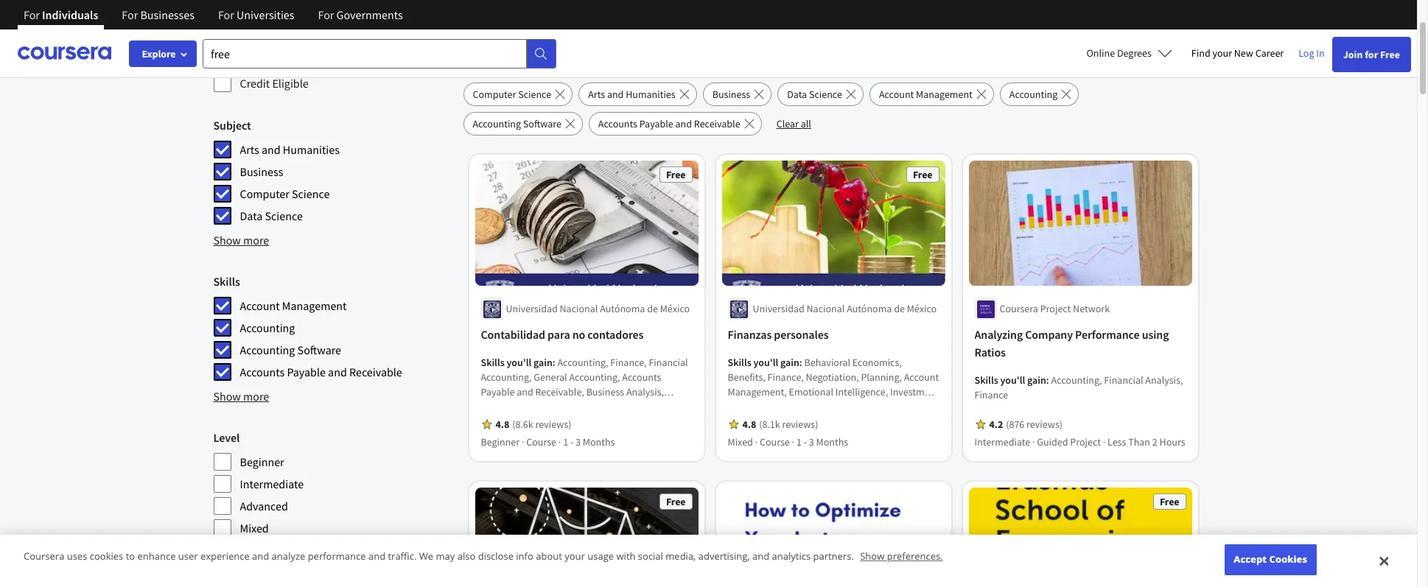 Task type: describe. For each thing, give the bounding box(es) containing it.
accounts inside accounting, finance, financial accounting, general accounting, accounts payable and receivable, business analysis, financial analysis, operational analysis, planning, account management
[[622, 371, 662, 384]]

mixed for mixed
[[240, 521, 269, 536]]

account inside accounting, finance, financial accounting, general accounting, accounts payable and receivable, business analysis, financial analysis, operational analysis, planning, account management
[[524, 415, 559, 429]]

may
[[436, 550, 455, 564]]

personales
[[774, 328, 829, 342]]

accept
[[1234, 553, 1267, 567]]

less
[[1108, 436, 1127, 449]]

accounts payable and receivable inside "skills" group
[[240, 365, 402, 380]]

analysis, down contadores
[[627, 386, 664, 399]]

reviews) for company
[[1027, 418, 1063, 432]]

1 for personales
[[797, 436, 802, 449]]

performance
[[1076, 328, 1140, 342]]

months for para
[[583, 436, 615, 449]]

data science inside subject group
[[240, 209, 303, 223]]

governments
[[337, 7, 403, 22]]

arts and humanities inside subject group
[[240, 142, 340, 157]]

to
[[126, 550, 135, 564]]

social
[[638, 550, 663, 564]]

4 · from the left
[[792, 436, 795, 449]]

uses
[[67, 550, 87, 564]]

skills for analyzing company performance using ratios
[[975, 374, 999, 387]]

reviews) for para
[[536, 418, 572, 432]]

4.8 (8.6k reviews)
[[496, 418, 572, 432]]

subject group
[[213, 116, 455, 226]]

payable inside accounting, finance, financial accounting, general accounting, accounts payable and receivable, business analysis, financial analysis, operational analysis, planning, account management
[[481, 386, 515, 399]]

accept cookies button
[[1225, 545, 1317, 576]]

all
[[801, 117, 812, 131]]

operational
[[562, 401, 613, 414]]

data science button
[[778, 83, 864, 106]]

behavioral economics, benefits, finance, negotiation, planning, account management, emotional intelligence, investment management, strategy, strategy and operations
[[728, 356, 939, 414]]

also
[[458, 550, 476, 564]]

hours
[[1160, 436, 1186, 449]]

credit
[[240, 76, 270, 91]]

0 vertical spatial project
[[1041, 303, 1072, 316]]

clear all
[[777, 117, 812, 131]]

accounting, down 'contabilidad'
[[481, 371, 532, 384]]

finanzas personales link
[[728, 326, 940, 344]]

businesses
[[140, 7, 195, 22]]

méxico for finanzas personales
[[907, 303, 937, 316]]

show more for accounts payable and receivable
[[213, 389, 269, 404]]

4.8 for contabilidad
[[496, 418, 510, 432]]

about
[[536, 550, 562, 564]]

accounting, financial analysis, finance
[[975, 374, 1184, 402]]

show more button for accounts
[[213, 388, 269, 406]]

user
[[178, 550, 198, 564]]

3 · from the left
[[755, 436, 758, 449]]

accounting, down contabilidad para no contadores link
[[558, 356, 609, 370]]

clear all button
[[768, 112, 821, 136]]

accounting, finance, financial accounting, general accounting, accounts payable and receivable, business analysis, financial analysis, operational analysis, planning, account management
[[481, 356, 688, 429]]

autónoma for contabilidad para no contadores
[[600, 303, 645, 316]]

accounting software inside button
[[473, 117, 562, 131]]

new
[[1235, 46, 1254, 60]]

skills you'll gain : for contabilidad
[[481, 356, 558, 370]]

analyze
[[272, 550, 305, 564]]

analysis, inside accounting, financial analysis, finance
[[1146, 374, 1184, 387]]

(8.1k
[[760, 418, 781, 432]]

months for personales
[[817, 436, 849, 449]]

negotiation,
[[806, 371, 859, 384]]

behavioral
[[805, 356, 851, 370]]

payable inside "skills" group
[[287, 365, 326, 380]]

in
[[1317, 46, 1325, 60]]

coursera for coursera uses cookies to enhance user experience and analyze performance and traffic. we may also disclose info about your usage with social media, advertising, and analytics partners. show preferences.
[[24, 550, 64, 564]]

and inside behavioral economics, benefits, finance, negotiation, planning, account management, emotional intelligence, investment management, strategy, strategy and operations
[[867, 401, 884, 414]]

skills inside "skills" group
[[213, 274, 240, 289]]

emotional
[[789, 386, 834, 399]]

2 vertical spatial show
[[861, 550, 885, 564]]

- for personales
[[804, 436, 807, 449]]

explore button
[[129, 41, 197, 67]]

for for businesses
[[122, 7, 138, 22]]

and inside button
[[607, 88, 624, 101]]

find
[[1192, 46, 1211, 60]]

business inside button
[[713, 88, 751, 101]]

science inside computer science 'button'
[[518, 88, 552, 101]]

than
[[1129, 436, 1151, 449]]

analyzing company performance using ratios link
[[975, 326, 1187, 362]]

payable inside 'button'
[[640, 117, 674, 131]]

computer science inside 'button'
[[473, 88, 552, 101]]

more for data
[[243, 233, 269, 248]]

show preferences. link
[[861, 550, 943, 564]]

skills group
[[213, 273, 455, 382]]

join for free
[[1344, 48, 1401, 61]]

investment
[[891, 386, 939, 399]]

media,
[[666, 550, 696, 564]]

using
[[1143, 328, 1170, 342]]

show for accounts
[[213, 389, 241, 404]]

no
[[573, 328, 586, 342]]

online degrees button
[[1075, 37, 1185, 69]]

finance, inside accounting, finance, financial accounting, general accounting, accounts payable and receivable, business analysis, financial analysis, operational analysis, planning, account management
[[611, 356, 647, 370]]

receivable inside "skills" group
[[349, 365, 402, 380]]

accounting button
[[1000, 83, 1080, 106]]

gain for personales
[[781, 356, 800, 370]]

intermediate for intermediate
[[240, 477, 304, 492]]

coursera for coursera project network
[[1000, 303, 1039, 316]]

management inside "skills" group
[[282, 299, 347, 313]]

economics,
[[853, 356, 902, 370]]

arts and humanities button
[[579, 83, 697, 106]]

level
[[213, 431, 240, 445]]

1 vertical spatial project
[[1071, 436, 1101, 449]]

and inside "skills" group
[[328, 365, 347, 380]]

level group
[[213, 429, 455, 538]]

contabilidad para no contadores link
[[481, 326, 693, 344]]

finanzas
[[728, 328, 772, 342]]

advanced
[[240, 499, 288, 514]]

for for individuals
[[24, 7, 40, 22]]

para
[[548, 328, 570, 342]]

general
[[534, 371, 567, 384]]

strategy,
[[789, 401, 827, 414]]

we
[[419, 550, 434, 564]]

universidad for finanzas
[[753, 303, 805, 316]]

account inside "skills" group
[[240, 299, 280, 313]]

universidad nacional autónoma de méxico for para
[[506, 303, 690, 316]]

for for universities
[[218, 7, 234, 22]]

software inside button
[[523, 117, 562, 131]]

arts inside button
[[588, 88, 605, 101]]

intermediate for intermediate · guided project · less than 2 hours
[[975, 436, 1031, 449]]

universidad nacional autónoma de méxico for personales
[[753, 303, 937, 316]]

1 horizontal spatial for
[[1366, 48, 1379, 61]]

results
[[499, 29, 559, 56]]

guided
[[1038, 436, 1069, 449]]

accounts payable and receivable inside 'button'
[[599, 117, 741, 131]]

6 · from the left
[[1104, 436, 1106, 449]]

5 · from the left
[[1033, 436, 1036, 449]]

computer science button
[[463, 83, 573, 106]]

humanities inside subject group
[[283, 142, 340, 157]]

traffic.
[[388, 550, 417, 564]]

2 management, from the top
[[728, 401, 787, 414]]

join
[[1344, 48, 1364, 61]]

show more for data science
[[213, 233, 269, 248]]

with
[[617, 550, 636, 564]]

accounts inside accounts payable and receivable 'button'
[[599, 117, 638, 131]]

accounting, inside accounting, financial analysis, finance
[[1052, 374, 1103, 387]]

course for finanzas
[[760, 436, 790, 449]]

performance
[[308, 550, 366, 564]]

nacional for personales
[[807, 303, 845, 316]]

- for para
[[571, 436, 574, 449]]

coursera uses cookies to enhance user experience and analyze performance and traffic. we may also disclose info about your usage with social media, advertising, and analytics partners. show preferences.
[[24, 550, 943, 564]]

log in
[[1299, 46, 1325, 60]]

eligible
[[272, 76, 309, 91]]

nacional for para
[[560, 303, 598, 316]]

finanzas personales
[[728, 328, 829, 342]]

1 vertical spatial your
[[565, 550, 585, 564]]

experience
[[201, 550, 250, 564]]

1 horizontal spatial financial
[[649, 356, 688, 370]]

3 for para
[[576, 436, 581, 449]]

you'll for contabilidad
[[507, 356, 532, 370]]

1 · from the left
[[522, 436, 525, 449]]

for individuals
[[24, 7, 98, 22]]

arts and humanities inside button
[[588, 88, 676, 101]]

3 for personales
[[809, 436, 814, 449]]

0 horizontal spatial for
[[563, 29, 588, 56]]

you'll for analyzing
[[1001, 374, 1026, 387]]

mixed · course · 1 - 3 months
[[728, 436, 849, 449]]

(876
[[1007, 418, 1025, 432]]

reviews) for personales
[[783, 418, 819, 432]]

intermediate · guided project · less than 2 hours
[[975, 436, 1186, 449]]

contabilidad para no contadores
[[481, 328, 644, 342]]

computer inside subject group
[[240, 187, 290, 201]]

universities
[[237, 7, 295, 22]]

and inside subject group
[[262, 142, 281, 157]]



Task type: vqa. For each thing, say whether or not it's contained in the screenshot.
leftmost -
yes



Task type: locate. For each thing, give the bounding box(es) containing it.
2 show more from the top
[[213, 389, 269, 404]]

filter by
[[213, 30, 265, 49]]

operations
[[886, 401, 933, 414]]

you'll for finanzas
[[754, 356, 779, 370]]

None search field
[[203, 39, 557, 68]]

intermediate up advanced
[[240, 477, 304, 492]]

gain up 4.2 (876 reviews)
[[1028, 374, 1047, 387]]

1 vertical spatial show
[[213, 389, 241, 404]]

join for free link
[[1333, 37, 1412, 72]]

management inside accounting, finance, financial accounting, general accounting, accounts payable and receivable, business analysis, financial analysis, operational analysis, planning, account management
[[561, 415, 618, 429]]

computer science inside subject group
[[240, 187, 330, 201]]

2 nacional from the left
[[807, 303, 845, 316]]

0 horizontal spatial méxico
[[660, 303, 690, 316]]

accounting, down the analyzing company performance using ratios link
[[1052, 374, 1103, 387]]

reviews) up the guided
[[1027, 418, 1063, 432]]

finance, inside behavioral economics, benefits, finance, negotiation, planning, account management, emotional intelligence, investment management, strategy, strategy and operations
[[768, 371, 804, 384]]

: left behavioral
[[800, 356, 803, 370]]

2 horizontal spatial management
[[917, 88, 973, 101]]

skills you'll gain : up benefits,
[[728, 356, 805, 370]]

What do you want to learn? text field
[[203, 39, 527, 68]]

for governments
[[318, 7, 403, 22]]

business down subject
[[240, 164, 283, 179]]

0 vertical spatial your
[[1213, 46, 1233, 60]]

universidad up 'contabilidad'
[[506, 303, 558, 316]]

skills for finanzas personales
[[728, 356, 752, 370]]

skills you'll gain : for finanzas
[[728, 356, 805, 370]]

for right join
[[1366, 48, 1379, 61]]

0 vertical spatial computer science
[[473, 88, 552, 101]]

1 more from the top
[[243, 233, 269, 248]]

2 for from the left
[[122, 7, 138, 22]]

0 horizontal spatial 3
[[576, 436, 581, 449]]

1 down 4.8 (8.1k reviews)
[[797, 436, 802, 449]]

intermediate inside level group
[[240, 477, 304, 492]]

degrees
[[1118, 46, 1152, 60]]

0 horizontal spatial beginner
[[240, 455, 284, 470]]

2 show more button from the top
[[213, 388, 269, 406]]

1 horizontal spatial intermediate
[[975, 436, 1031, 449]]

1 horizontal spatial beginner
[[481, 436, 520, 449]]

1 vertical spatial management,
[[728, 401, 787, 414]]

2 horizontal spatial reviews)
[[1027, 418, 1063, 432]]

1 horizontal spatial you'll
[[754, 356, 779, 370]]

: for company
[[1047, 374, 1050, 387]]

accounting inside the accounting 'button'
[[1010, 88, 1058, 101]]

1 months from the left
[[583, 436, 615, 449]]

·
[[522, 436, 525, 449], [559, 436, 561, 449], [755, 436, 758, 449], [792, 436, 795, 449], [1033, 436, 1036, 449], [1104, 436, 1106, 449]]

coursera left uses
[[24, 550, 64, 564]]

0 vertical spatial data
[[788, 88, 807, 101]]

beginner · course · 1 - 3 months
[[481, 436, 615, 449]]

computer inside 'button'
[[473, 88, 516, 101]]

for up filter
[[218, 7, 234, 22]]

you'll down 'contabilidad'
[[507, 356, 532, 370]]

2 horizontal spatial gain
[[1028, 374, 1047, 387]]

2 more from the top
[[243, 389, 269, 404]]

0 vertical spatial payable
[[640, 117, 674, 131]]

analytics
[[772, 550, 811, 564]]

show
[[213, 233, 241, 248], [213, 389, 241, 404], [861, 550, 885, 564]]

accounts payable and receivable button
[[589, 112, 762, 136]]

1 universidad from the left
[[506, 303, 558, 316]]

computer
[[473, 88, 516, 101], [240, 187, 290, 201]]

1 horizontal spatial autónoma
[[847, 303, 892, 316]]

beginner up advanced
[[240, 455, 284, 470]]

de for finanzas personales
[[894, 303, 905, 316]]

1 vertical spatial planning,
[[481, 415, 522, 429]]

beginner for beginner
[[240, 455, 284, 470]]

arts down subject
[[240, 142, 259, 157]]

2 universidad from the left
[[753, 303, 805, 316]]

-
[[571, 436, 574, 449], [804, 436, 807, 449]]

analysis, right "operational"
[[615, 401, 653, 414]]

2
[[1153, 436, 1158, 449]]

1 vertical spatial data science
[[240, 209, 303, 223]]

coursera project network
[[1000, 303, 1110, 316]]

203 results for "free"
[[463, 29, 646, 56]]

skills for contabilidad para no contadores
[[481, 356, 505, 370]]

1 horizontal spatial computer
[[473, 88, 516, 101]]

: for personales
[[800, 356, 803, 370]]

for
[[563, 29, 588, 56], [1366, 48, 1379, 61]]

:
[[553, 356, 556, 370], [800, 356, 803, 370], [1047, 374, 1050, 387]]

contadores
[[588, 328, 644, 342]]

0 vertical spatial software
[[523, 117, 562, 131]]

contabilidad
[[481, 328, 546, 342]]

1 horizontal spatial your
[[1213, 46, 1233, 60]]

subject
[[213, 118, 251, 133]]

beginner inside level group
[[240, 455, 284, 470]]

universidad up the 'finanzas personales' at the right bottom of page
[[753, 303, 805, 316]]

0 horizontal spatial accounting software
[[240, 343, 341, 358]]

2 4.8 from the left
[[743, 418, 757, 432]]

0 horizontal spatial skills you'll gain :
[[481, 356, 558, 370]]

planning,
[[861, 371, 902, 384], [481, 415, 522, 429]]

skills you'll gain : up finance
[[975, 374, 1052, 387]]

1 horizontal spatial de
[[894, 303, 905, 316]]

data inside subject group
[[240, 209, 263, 223]]

management, up the (8.1k
[[728, 401, 787, 414]]

1 vertical spatial coursera
[[24, 550, 64, 564]]

1 de from the left
[[647, 303, 658, 316]]

1 horizontal spatial 3
[[809, 436, 814, 449]]

0 vertical spatial coursera
[[1000, 303, 1039, 316]]

financial
[[649, 356, 688, 370], [1105, 374, 1144, 387], [481, 401, 520, 414]]

3
[[576, 436, 581, 449], [809, 436, 814, 449]]

accept cookies
[[1234, 553, 1308, 567]]

universidad for contabilidad
[[506, 303, 558, 316]]

2 universidad nacional autónoma de méxico from the left
[[753, 303, 937, 316]]

you'll up finance
[[1001, 374, 1026, 387]]

1 méxico from the left
[[660, 303, 690, 316]]

1 vertical spatial computer
[[240, 187, 290, 201]]

1 reviews) from the left
[[536, 418, 572, 432]]

0 vertical spatial show more button
[[213, 232, 269, 249]]

account management button
[[870, 83, 994, 106]]

1 horizontal spatial course
[[760, 436, 790, 449]]

4.8 left the (8.1k
[[743, 418, 757, 432]]

accounting
[[1010, 88, 1058, 101], [473, 117, 521, 131], [240, 321, 295, 335], [240, 343, 295, 358]]

account management
[[880, 88, 973, 101], [240, 299, 347, 313]]

universidad
[[506, 303, 558, 316], [753, 303, 805, 316]]

project up company
[[1041, 303, 1072, 316]]

banner navigation
[[12, 0, 415, 41]]

analyzing company performance using ratios
[[975, 328, 1170, 360]]

clear
[[777, 117, 799, 131]]

business inside subject group
[[240, 164, 283, 179]]

2 · from the left
[[559, 436, 561, 449]]

1 horizontal spatial accounts payable and receivable
[[599, 117, 741, 131]]

0 horizontal spatial accounts payable and receivable
[[240, 365, 402, 380]]

0 vertical spatial computer
[[473, 88, 516, 101]]

skills you'll gain :
[[481, 356, 558, 370], [728, 356, 805, 370], [975, 374, 1052, 387]]

0 horizontal spatial -
[[571, 436, 574, 449]]

(8.6k
[[513, 418, 534, 432]]

1 horizontal spatial planning,
[[861, 371, 902, 384]]

account
[[880, 88, 914, 101], [240, 299, 280, 313], [904, 371, 939, 384], [524, 415, 559, 429]]

for universities
[[218, 7, 295, 22]]

1 horizontal spatial finance,
[[768, 371, 804, 384]]

0 horizontal spatial course
[[527, 436, 557, 449]]

more for accounts
[[243, 389, 269, 404]]

skills you'll gain : down 'contabilidad'
[[481, 356, 558, 370]]

1 horizontal spatial accounting software
[[473, 117, 562, 131]]

arts and humanities down subject
[[240, 142, 340, 157]]

nacional up finanzas personales link
[[807, 303, 845, 316]]

your
[[1213, 46, 1233, 60], [565, 550, 585, 564]]

: down analyzing company performance using ratios on the bottom of page
[[1047, 374, 1050, 387]]

2 months from the left
[[817, 436, 849, 449]]

0 horizontal spatial months
[[583, 436, 615, 449]]

1 nacional from the left
[[560, 303, 598, 316]]

nacional up no
[[560, 303, 598, 316]]

gain for company
[[1028, 374, 1047, 387]]

0 vertical spatial arts and humanities
[[588, 88, 676, 101]]

accounting software inside "skills" group
[[240, 343, 341, 358]]

gain down personales
[[781, 356, 800, 370]]

0 vertical spatial management,
[[728, 386, 787, 399]]

gain for para
[[534, 356, 553, 370]]

strategy
[[829, 401, 865, 414]]

0 vertical spatial receivable
[[694, 117, 741, 131]]

1 horizontal spatial data science
[[788, 88, 843, 101]]

1 1 from the left
[[563, 436, 569, 449]]

1 vertical spatial mixed
[[240, 521, 269, 536]]

2 horizontal spatial you'll
[[1001, 374, 1026, 387]]

for businesses
[[122, 7, 195, 22]]

2 vertical spatial financial
[[481, 401, 520, 414]]

find your new career link
[[1185, 44, 1292, 63]]

1 vertical spatial management
[[282, 299, 347, 313]]

1 horizontal spatial -
[[804, 436, 807, 449]]

1 3 from the left
[[576, 436, 581, 449]]

cookies
[[1270, 553, 1308, 567]]

and
[[607, 88, 624, 101], [676, 117, 692, 131], [262, 142, 281, 157], [328, 365, 347, 380], [517, 386, 534, 399], [867, 401, 884, 414], [252, 550, 269, 564], [369, 550, 386, 564], [753, 550, 770, 564]]

arts down "free"
[[588, 88, 605, 101]]

universidad nacional autónoma de méxico
[[506, 303, 690, 316], [753, 303, 937, 316]]

beginner down (8.6k
[[481, 436, 520, 449]]

show more button for data
[[213, 232, 269, 249]]

management,
[[728, 386, 787, 399], [728, 401, 787, 414]]

planning, inside behavioral economics, benefits, finance, negotiation, planning, account management, emotional intelligence, investment management, strategy, strategy and operations
[[861, 371, 902, 384]]

1 horizontal spatial data
[[788, 88, 807, 101]]

coursera image
[[18, 41, 111, 65]]

1 for from the left
[[24, 7, 40, 22]]

3 reviews) from the left
[[1027, 418, 1063, 432]]

3 down strategy,
[[809, 436, 814, 449]]

arts inside subject group
[[240, 142, 259, 157]]

0 vertical spatial more
[[243, 233, 269, 248]]

2 méxico from the left
[[907, 303, 937, 316]]

1 horizontal spatial universidad
[[753, 303, 805, 316]]

mixed inside level group
[[240, 521, 269, 536]]

beginner
[[481, 436, 520, 449], [240, 455, 284, 470]]

3 down "operational"
[[576, 436, 581, 449]]

de up economics,
[[894, 303, 905, 316]]

203
[[463, 29, 495, 56]]

finance, down contadores
[[611, 356, 647, 370]]

1 horizontal spatial months
[[817, 436, 849, 449]]

1 show more from the top
[[213, 233, 269, 248]]

explore
[[142, 47, 176, 60]]

accounting,
[[558, 356, 609, 370], [481, 371, 532, 384], [570, 371, 620, 384], [1052, 374, 1103, 387]]

for left "free"
[[563, 29, 588, 56]]

software inside "skills" group
[[298, 343, 341, 358]]

analysis, up 4.8 (8.6k reviews)
[[522, 401, 560, 414]]

find your new career
[[1192, 46, 1285, 60]]

analysis,
[[1146, 374, 1184, 387], [627, 386, 664, 399], [522, 401, 560, 414], [615, 401, 653, 414]]

- down "operational"
[[571, 436, 574, 449]]

network
[[1074, 303, 1110, 316]]

: up the general
[[553, 356, 556, 370]]

0 horizontal spatial arts
[[240, 142, 259, 157]]

0 horizontal spatial financial
[[481, 401, 520, 414]]

preferences.
[[887, 550, 943, 564]]

nacional
[[560, 303, 598, 316], [807, 303, 845, 316]]

2 vertical spatial payable
[[481, 386, 515, 399]]

1 horizontal spatial nacional
[[807, 303, 845, 316]]

accounting software
[[473, 117, 562, 131], [240, 343, 341, 358]]

account inside button
[[880, 88, 914, 101]]

beginner for beginner · course · 1 - 3 months
[[481, 436, 520, 449]]

2 horizontal spatial :
[[1047, 374, 1050, 387]]

de for contabilidad para no contadores
[[647, 303, 658, 316]]

1 horizontal spatial mixed
[[728, 436, 753, 449]]

management
[[917, 88, 973, 101], [282, 299, 347, 313], [561, 415, 618, 429]]

0 horizontal spatial computer science
[[240, 187, 330, 201]]

online
[[1087, 46, 1116, 60]]

1 horizontal spatial méxico
[[907, 303, 937, 316]]

0 vertical spatial financial
[[649, 356, 688, 370]]

2 vertical spatial business
[[587, 386, 625, 399]]

1 management, from the top
[[728, 386, 787, 399]]

0 vertical spatial data science
[[788, 88, 843, 101]]

1 horizontal spatial receivable
[[694, 117, 741, 131]]

universidad nacional autónoma de méxico up contabilidad para no contadores link
[[506, 303, 690, 316]]

0 horizontal spatial management
[[282, 299, 347, 313]]

planning, up beginner · course · 1 - 3 months at the left of page
[[481, 415, 522, 429]]

accounts
[[599, 117, 638, 131], [240, 365, 285, 380], [622, 371, 662, 384]]

mixed down 4.8 (8.1k reviews)
[[728, 436, 753, 449]]

1 course from the left
[[527, 436, 557, 449]]

business up "operational"
[[587, 386, 625, 399]]

enhance
[[137, 550, 176, 564]]

intermediate down 4.2 on the right bottom of the page
[[975, 436, 1031, 449]]

business button
[[703, 83, 772, 106]]

1 vertical spatial arts
[[240, 142, 259, 157]]

coursera up analyzing
[[1000, 303, 1039, 316]]

individuals
[[42, 7, 98, 22]]

management, down benefits,
[[728, 386, 787, 399]]

planning, down economics,
[[861, 371, 902, 384]]

accounts payable and receivable
[[599, 117, 741, 131], [240, 365, 402, 380]]

0 vertical spatial business
[[713, 88, 751, 101]]

project left less
[[1071, 436, 1101, 449]]

course
[[527, 436, 557, 449], [760, 436, 790, 449]]

humanities inside button
[[626, 88, 676, 101]]

for left the individuals
[[24, 7, 40, 22]]

planning, inside accounting, finance, financial accounting, general accounting, accounts payable and receivable, business analysis, financial analysis, operational analysis, planning, account management
[[481, 415, 522, 429]]

gain up the general
[[534, 356, 553, 370]]

0 vertical spatial beginner
[[481, 436, 520, 449]]

course down 4.8 (8.6k reviews)
[[527, 436, 557, 449]]

autónoma up contadores
[[600, 303, 645, 316]]

4 for from the left
[[318, 7, 334, 22]]

mixed for mixed · course · 1 - 3 months
[[728, 436, 753, 449]]

2 horizontal spatial payable
[[640, 117, 674, 131]]

1
[[563, 436, 569, 449], [797, 436, 802, 449]]

reviews) up beginner · course · 1 - 3 months at the left of page
[[536, 418, 572, 432]]

accounting, up "operational"
[[570, 371, 620, 384]]

0 vertical spatial planning,
[[861, 371, 902, 384]]

1 show more button from the top
[[213, 232, 269, 249]]

analysis, down using
[[1146, 374, 1184, 387]]

disclose
[[478, 550, 514, 564]]

data inside data science button
[[788, 88, 807, 101]]

2 horizontal spatial business
[[713, 88, 751, 101]]

2 1 from the left
[[797, 436, 802, 449]]

and inside 'button'
[[676, 117, 692, 131]]

for left governments
[[318, 7, 334, 22]]

analyzing
[[975, 328, 1023, 342]]

1 horizontal spatial universidad nacional autónoma de méxico
[[753, 303, 937, 316]]

business up accounts payable and receivable 'button' in the top of the page
[[713, 88, 751, 101]]

data
[[788, 88, 807, 101], [240, 209, 263, 223]]

for left businesses
[[122, 7, 138, 22]]

usage
[[588, 550, 614, 564]]

ratios
[[975, 345, 1006, 360]]

1 horizontal spatial 1
[[797, 436, 802, 449]]

your right "find"
[[1213, 46, 1233, 60]]

1 horizontal spatial arts and humanities
[[588, 88, 676, 101]]

0 horizontal spatial software
[[298, 343, 341, 358]]

4.8 left (8.6k
[[496, 418, 510, 432]]

arts and humanities up accounts payable and receivable 'button' in the top of the page
[[588, 88, 676, 101]]

0 horizontal spatial planning,
[[481, 415, 522, 429]]

intermediate
[[975, 436, 1031, 449], [240, 477, 304, 492]]

company
[[1026, 328, 1074, 342]]

autónoma for finanzas personales
[[847, 303, 892, 316]]

log in link
[[1292, 44, 1333, 62]]

4.8 (8.1k reviews)
[[743, 418, 819, 432]]

2 reviews) from the left
[[783, 418, 819, 432]]

universidad nacional autónoma de méxico up finanzas personales link
[[753, 303, 937, 316]]

financial inside accounting, financial analysis, finance
[[1105, 374, 1144, 387]]

2 vertical spatial management
[[561, 415, 618, 429]]

account inside behavioral economics, benefits, finance, negotiation, planning, account management, emotional intelligence, investment management, strategy, strategy and operations
[[904, 371, 939, 384]]

2 horizontal spatial financial
[[1105, 374, 1144, 387]]

1 horizontal spatial 4.8
[[743, 418, 757, 432]]

accounts inside "skills" group
[[240, 365, 285, 380]]

1 vertical spatial computer science
[[240, 187, 330, 201]]

2 de from the left
[[894, 303, 905, 316]]

data science inside button
[[788, 88, 843, 101]]

0 horizontal spatial intermediate
[[240, 477, 304, 492]]

reviews) down strategy,
[[783, 418, 819, 432]]

1 horizontal spatial business
[[587, 386, 625, 399]]

accounting software button
[[463, 112, 583, 136]]

course down the (8.1k
[[760, 436, 790, 449]]

1 horizontal spatial software
[[523, 117, 562, 131]]

2 course from the left
[[760, 436, 790, 449]]

management inside button
[[917, 88, 973, 101]]

receivable inside 'button'
[[694, 117, 741, 131]]

2 - from the left
[[804, 436, 807, 449]]

1 - from the left
[[571, 436, 574, 449]]

for for governments
[[318, 7, 334, 22]]

show for data
[[213, 233, 241, 248]]

duration
[[213, 563, 257, 578]]

science inside data science button
[[809, 88, 843, 101]]

you'll up benefits,
[[754, 356, 779, 370]]

accounting inside 'accounting software' button
[[473, 117, 521, 131]]

- down 4.8 (8.1k reviews)
[[804, 436, 807, 449]]

and inside accounting, finance, financial accounting, general accounting, accounts payable and receivable, business analysis, financial analysis, operational analysis, planning, account management
[[517, 386, 534, 399]]

1 autónoma from the left
[[600, 303, 645, 316]]

méxico
[[660, 303, 690, 316], [907, 303, 937, 316]]

humanities down "eligible"
[[283, 142, 340, 157]]

1 4.8 from the left
[[496, 418, 510, 432]]

1 down 4.8 (8.6k reviews)
[[563, 436, 569, 449]]

autónoma up finanzas personales link
[[847, 303, 892, 316]]

for
[[24, 7, 40, 22], [122, 7, 138, 22], [218, 7, 234, 22], [318, 7, 334, 22]]

2 autónoma from the left
[[847, 303, 892, 316]]

4.8 for finanzas
[[743, 418, 757, 432]]

account management inside "skills" group
[[240, 299, 347, 313]]

course for contabilidad
[[527, 436, 557, 449]]

2 3 from the left
[[809, 436, 814, 449]]

0 horizontal spatial coursera
[[24, 550, 64, 564]]

1 horizontal spatial computer science
[[473, 88, 552, 101]]

0 horizontal spatial gain
[[534, 356, 553, 370]]

0 vertical spatial management
[[917, 88, 973, 101]]

months down strategy
[[817, 436, 849, 449]]

your inside find your new career link
[[1213, 46, 1233, 60]]

mixed down advanced
[[240, 521, 269, 536]]

humanities up accounts payable and receivable 'button' in the top of the page
[[626, 88, 676, 101]]

1 for para
[[563, 436, 569, 449]]

1 vertical spatial humanities
[[283, 142, 340, 157]]

months down "operational"
[[583, 436, 615, 449]]

de up contabilidad para no contadores link
[[647, 303, 658, 316]]

0 horizontal spatial 1
[[563, 436, 569, 449]]

0 horizontal spatial nacional
[[560, 303, 598, 316]]

méxico for contabilidad para no contadores
[[660, 303, 690, 316]]

0 horizontal spatial finance,
[[611, 356, 647, 370]]

: for para
[[553, 356, 556, 370]]

0 horizontal spatial data science
[[240, 209, 303, 223]]

your right about
[[565, 550, 585, 564]]

finance, up emotional
[[768, 371, 804, 384]]

1 horizontal spatial humanities
[[626, 88, 676, 101]]

0 horizontal spatial de
[[647, 303, 658, 316]]

business inside accounting, finance, financial accounting, general accounting, accounts payable and receivable, business analysis, financial analysis, operational analysis, planning, account management
[[587, 386, 625, 399]]

humanities
[[626, 88, 676, 101], [283, 142, 340, 157]]

data science
[[788, 88, 843, 101], [240, 209, 303, 223]]

0 horizontal spatial mixed
[[240, 521, 269, 536]]

project
[[1041, 303, 1072, 316], [1071, 436, 1101, 449]]

autónoma
[[600, 303, 645, 316], [847, 303, 892, 316]]

account management inside button
[[880, 88, 973, 101]]

1 universidad nacional autónoma de méxico from the left
[[506, 303, 690, 316]]

0 vertical spatial show
[[213, 233, 241, 248]]

cookies
[[90, 550, 123, 564]]

science
[[518, 88, 552, 101], [809, 88, 843, 101], [292, 187, 330, 201], [265, 209, 303, 223]]

coursera
[[1000, 303, 1039, 316], [24, 550, 64, 564]]

3 for from the left
[[218, 7, 234, 22]]

2 horizontal spatial skills you'll gain :
[[975, 374, 1052, 387]]

skills you'll gain : for analyzing
[[975, 374, 1052, 387]]



